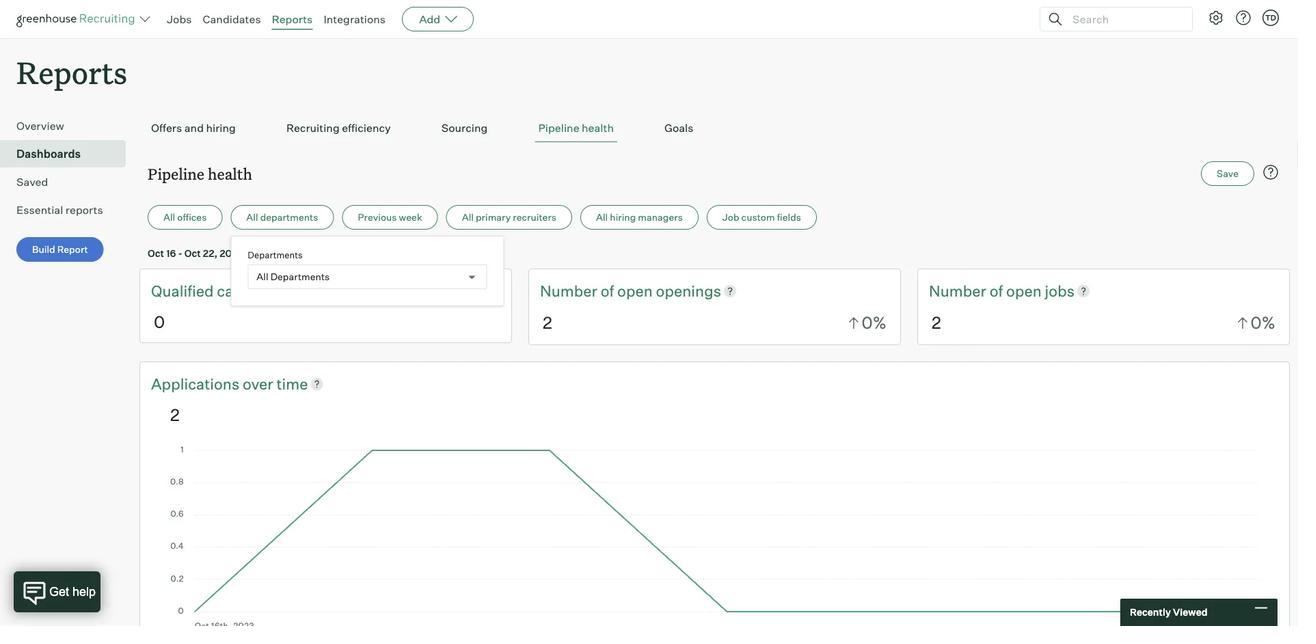 Task type: vqa. For each thing, say whether or not it's contained in the screenshot.
stage "link" at the left
no



Task type: describe. For each thing, give the bounding box(es) containing it.
15,
[[356, 247, 369, 259]]

previous week button
[[342, 205, 438, 230]]

over link
[[243, 373, 277, 395]]

22,
[[203, 247, 218, 259]]

previous
[[358, 212, 397, 223]]

1 - from the left
[[178, 247, 183, 259]]

number of open for openings
[[540, 282, 656, 300]]

saved link
[[16, 174, 120, 190]]

2 - from the left
[[331, 247, 335, 259]]

2 oct from the left
[[185, 247, 201, 259]]

recruiting
[[287, 121, 340, 135]]

over
[[243, 375, 273, 393]]

time
[[277, 375, 308, 393]]

all for all primary recruiters
[[462, 212, 474, 223]]

offers and hiring
[[151, 121, 236, 135]]

managers
[[638, 212, 683, 223]]

faq image
[[1263, 164, 1280, 181]]

departments
[[260, 212, 318, 223]]

time link
[[277, 373, 308, 395]]

0% for jobs
[[1251, 313, 1276, 333]]

applications link
[[151, 373, 243, 395]]

overview
[[16, 119, 64, 133]]

1 vertical spatial departments
[[271, 271, 330, 283]]

jobs link
[[1046, 281, 1075, 302]]

applications over
[[151, 375, 277, 393]]

all departments
[[247, 212, 318, 223]]

9
[[323, 247, 329, 259]]

open for openings
[[618, 282, 653, 300]]

all departments
[[257, 271, 330, 283]]

open for jobs
[[1007, 282, 1042, 300]]

build report
[[32, 244, 88, 256]]

recently viewed
[[1131, 607, 1208, 619]]

1 2023 from the left
[[220, 247, 244, 259]]

and
[[185, 121, 204, 135]]

recently
[[1131, 607, 1172, 619]]

goals
[[665, 121, 694, 135]]

1 horizontal spatial reports
[[272, 12, 313, 26]]

td
[[1266, 13, 1277, 22]]

all for all departments
[[257, 271, 269, 283]]

all offices button
[[148, 205, 223, 230]]

all for all departments
[[247, 212, 258, 223]]

previous week
[[358, 212, 423, 223]]

recruiters
[[513, 212, 557, 223]]

0
[[154, 312, 165, 332]]

all departments button
[[231, 205, 334, 230]]

all hiring managers button
[[581, 205, 699, 230]]

qualified link
[[151, 281, 217, 302]]

health inside button
[[582, 121, 614, 135]]

openings
[[656, 282, 722, 300]]

of link for jobs
[[990, 281, 1007, 302]]

xychart image
[[170, 447, 1260, 627]]

dashboards
[[16, 147, 81, 161]]

build report button
[[16, 237, 104, 262]]

viewed
[[1174, 607, 1208, 619]]

sourcing
[[442, 121, 488, 135]]

add button
[[402, 7, 474, 31]]

pipeline health button
[[535, 114, 618, 142]]

2 for jobs
[[932, 313, 942, 333]]

qualified
[[151, 282, 217, 300]]

week
[[399, 212, 423, 223]]

essential reports
[[16, 203, 103, 217]]

save button
[[1202, 162, 1255, 186]]

compared
[[246, 247, 291, 259]]

offers and hiring button
[[148, 114, 239, 142]]

job custom fields
[[723, 212, 802, 223]]

job custom fields button
[[707, 205, 817, 230]]

job
[[723, 212, 740, 223]]

recruiting efficiency
[[287, 121, 391, 135]]

sourcing button
[[438, 114, 491, 142]]

all for all hiring managers
[[596, 212, 608, 223]]

Search text field
[[1070, 9, 1181, 29]]

add
[[419, 12, 441, 26]]

applications
[[151, 375, 240, 393]]

hiring inside button
[[206, 121, 236, 135]]

0 horizontal spatial pipeline health
[[148, 164, 252, 184]]

efficiency
[[342, 121, 391, 135]]

goals button
[[661, 114, 697, 142]]

integrations link
[[324, 12, 386, 26]]

candidates
[[217, 282, 295, 300]]

pipeline health inside the pipeline health button
[[539, 121, 614, 135]]

0% for openings
[[862, 313, 887, 333]]

1 oct from the left
[[148, 247, 164, 259]]

jobs
[[167, 12, 192, 26]]



Task type: locate. For each thing, give the bounding box(es) containing it.
open link for openings
[[618, 281, 656, 302]]

0 vertical spatial reports
[[272, 12, 313, 26]]

health
[[582, 121, 614, 135], [208, 164, 252, 184]]

2 horizontal spatial 2
[[932, 313, 942, 333]]

all inside "button"
[[596, 212, 608, 223]]

1 horizontal spatial pipeline
[[539, 121, 580, 135]]

open
[[618, 282, 653, 300], [1007, 282, 1042, 300]]

all inside button
[[462, 212, 474, 223]]

dashboards link
[[16, 146, 120, 162]]

0 horizontal spatial open
[[618, 282, 653, 300]]

number for openings
[[540, 282, 598, 300]]

saved
[[16, 175, 48, 189]]

1 horizontal spatial number
[[930, 282, 987, 300]]

to
[[293, 247, 302, 259]]

all for all offices
[[163, 212, 175, 223]]

open link
[[618, 281, 656, 302], [1007, 281, 1046, 302]]

candidates
[[203, 12, 261, 26]]

essential reports link
[[16, 202, 120, 218]]

hiring inside "button"
[[610, 212, 636, 223]]

0 vertical spatial pipeline
[[539, 121, 580, 135]]

number for jobs
[[930, 282, 987, 300]]

report
[[57, 244, 88, 256]]

1 horizontal spatial 2023
[[371, 247, 395, 259]]

0 horizontal spatial health
[[208, 164, 252, 184]]

0 horizontal spatial number of open
[[540, 282, 656, 300]]

offices
[[177, 212, 207, 223]]

pipeline
[[539, 121, 580, 135], [148, 164, 204, 184]]

0 horizontal spatial number link
[[540, 281, 601, 302]]

2023 right 22,
[[220, 247, 244, 259]]

1 open from the left
[[618, 282, 653, 300]]

number link
[[540, 281, 601, 302], [930, 281, 990, 302]]

essential
[[16, 203, 63, 217]]

td button
[[1261, 7, 1283, 29]]

reports
[[272, 12, 313, 26], [16, 52, 127, 92]]

departments
[[248, 249, 303, 260], [271, 271, 330, 283]]

fields
[[778, 212, 802, 223]]

oct left 15,
[[337, 247, 354, 259]]

reports
[[66, 203, 103, 217]]

1 vertical spatial hiring
[[610, 212, 636, 223]]

reports link
[[272, 12, 313, 26]]

oct 16 - oct 22, 2023 compared to oct 9 - oct 15, 2023
[[148, 247, 395, 259]]

0 horizontal spatial number
[[540, 282, 598, 300]]

1 horizontal spatial of
[[990, 282, 1004, 300]]

0 vertical spatial hiring
[[206, 121, 236, 135]]

overview link
[[16, 118, 120, 134]]

2 of from the left
[[990, 282, 1004, 300]]

1 horizontal spatial health
[[582, 121, 614, 135]]

0 horizontal spatial hiring
[[206, 121, 236, 135]]

openings link
[[656, 281, 722, 302]]

build
[[32, 244, 55, 256]]

open link for jobs
[[1007, 281, 1046, 302]]

td button
[[1263, 10, 1280, 26]]

number of open for jobs
[[930, 282, 1046, 300]]

1 horizontal spatial pipeline health
[[539, 121, 614, 135]]

1 number link from the left
[[540, 281, 601, 302]]

tab list
[[148, 114, 1283, 142]]

0 vertical spatial pipeline health
[[539, 121, 614, 135]]

2 0% from the left
[[1251, 313, 1276, 333]]

1 open link from the left
[[618, 281, 656, 302]]

0 horizontal spatial reports
[[16, 52, 127, 92]]

oct left "16"
[[148, 247, 164, 259]]

0 vertical spatial departments
[[248, 249, 303, 260]]

0 horizontal spatial open link
[[618, 281, 656, 302]]

all left primary
[[462, 212, 474, 223]]

reports down greenhouse recruiting image
[[16, 52, 127, 92]]

4 oct from the left
[[337, 247, 354, 259]]

1 horizontal spatial open
[[1007, 282, 1042, 300]]

hiring right and
[[206, 121, 236, 135]]

3 oct from the left
[[305, 247, 321, 259]]

recruiting efficiency button
[[283, 114, 395, 142]]

-
[[178, 247, 183, 259], [331, 247, 335, 259]]

1 number from the left
[[540, 282, 598, 300]]

greenhouse recruiting image
[[16, 11, 140, 27]]

all down compared
[[257, 271, 269, 283]]

custom
[[742, 212, 775, 223]]

oct left 9
[[305, 247, 321, 259]]

number link for openings
[[540, 281, 601, 302]]

tab list containing offers and hiring
[[148, 114, 1283, 142]]

of for openings
[[601, 282, 614, 300]]

1 vertical spatial pipeline
[[148, 164, 204, 184]]

of
[[601, 282, 614, 300], [990, 282, 1004, 300]]

of for jobs
[[990, 282, 1004, 300]]

open left openings
[[618, 282, 653, 300]]

1 horizontal spatial 2
[[543, 313, 553, 333]]

2 of link from the left
[[990, 281, 1007, 302]]

0 horizontal spatial pipeline
[[148, 164, 204, 184]]

1 vertical spatial health
[[208, 164, 252, 184]]

1 horizontal spatial number link
[[930, 281, 990, 302]]

1 horizontal spatial -
[[331, 247, 335, 259]]

1 horizontal spatial 0%
[[1251, 313, 1276, 333]]

0 horizontal spatial -
[[178, 247, 183, 259]]

2 number of open from the left
[[930, 282, 1046, 300]]

1 vertical spatial reports
[[16, 52, 127, 92]]

all left departments
[[247, 212, 258, 223]]

1 number of open from the left
[[540, 282, 656, 300]]

1 horizontal spatial hiring
[[610, 212, 636, 223]]

number
[[540, 282, 598, 300], [930, 282, 987, 300]]

0 horizontal spatial of link
[[601, 281, 618, 302]]

all hiring managers
[[596, 212, 683, 223]]

all primary recruiters button
[[446, 205, 573, 230]]

16
[[166, 247, 176, 259]]

oct left 22,
[[185, 247, 201, 259]]

offers
[[151, 121, 182, 135]]

2023 right 15,
[[371, 247, 395, 259]]

1 of link from the left
[[601, 281, 618, 302]]

configure image
[[1209, 10, 1225, 26]]

0%
[[862, 313, 887, 333], [1251, 313, 1276, 333]]

1 horizontal spatial of link
[[990, 281, 1007, 302]]

number link for jobs
[[930, 281, 990, 302]]

2 open from the left
[[1007, 282, 1042, 300]]

2023
[[220, 247, 244, 259], [371, 247, 395, 259]]

- right "16"
[[178, 247, 183, 259]]

0 horizontal spatial 2
[[170, 404, 180, 425]]

0 horizontal spatial of
[[601, 282, 614, 300]]

- right 9
[[331, 247, 335, 259]]

pipeline health
[[539, 121, 614, 135], [148, 164, 252, 184]]

0 horizontal spatial 2023
[[220, 247, 244, 259]]

primary
[[476, 212, 511, 223]]

oct
[[148, 247, 164, 259], [185, 247, 201, 259], [305, 247, 321, 259], [337, 247, 354, 259]]

0 vertical spatial health
[[582, 121, 614, 135]]

departments down to
[[271, 271, 330, 283]]

2
[[543, 313, 553, 333], [932, 313, 942, 333], [170, 404, 180, 425]]

departments up all departments
[[248, 249, 303, 260]]

all
[[163, 212, 175, 223], [247, 212, 258, 223], [462, 212, 474, 223], [596, 212, 608, 223], [257, 271, 269, 283]]

all offices
[[163, 212, 207, 223]]

1 horizontal spatial open link
[[1007, 281, 1046, 302]]

candidates link
[[203, 12, 261, 26]]

hiring left managers
[[610, 212, 636, 223]]

0 horizontal spatial 0%
[[862, 313, 887, 333]]

all left managers
[[596, 212, 608, 223]]

of link for openings
[[601, 281, 618, 302]]

of link
[[601, 281, 618, 302], [990, 281, 1007, 302]]

jobs
[[1046, 282, 1075, 300]]

reports right candidates link
[[272, 12, 313, 26]]

2 2023 from the left
[[371, 247, 395, 259]]

1 0% from the left
[[862, 313, 887, 333]]

integrations
[[324, 12, 386, 26]]

open left jobs
[[1007, 282, 1042, 300]]

2 for openings
[[543, 313, 553, 333]]

pipeline inside the pipeline health button
[[539, 121, 580, 135]]

1 horizontal spatial number of open
[[930, 282, 1046, 300]]

2 number link from the left
[[930, 281, 990, 302]]

save
[[1218, 168, 1239, 180]]

candidates link
[[217, 281, 295, 302]]

all primary recruiters
[[462, 212, 557, 223]]

hiring
[[206, 121, 236, 135], [610, 212, 636, 223]]

all left offices
[[163, 212, 175, 223]]

jobs link
[[167, 12, 192, 26]]

2 number from the left
[[930, 282, 987, 300]]

1 vertical spatial pipeline health
[[148, 164, 252, 184]]

2 open link from the left
[[1007, 281, 1046, 302]]

1 of from the left
[[601, 282, 614, 300]]



